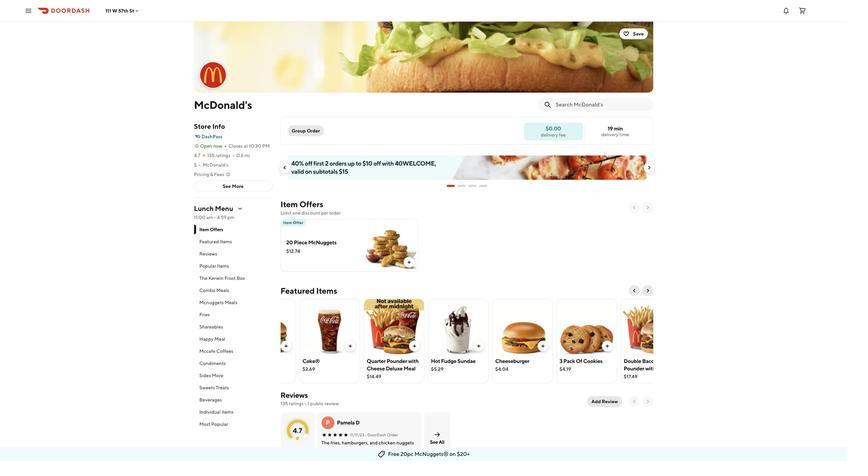 Task type: describe. For each thing, give the bounding box(es) containing it.
$
[[194, 162, 197, 168]]

double bacon quarter pounder with cheese meal
[[624, 358, 678, 380]]

hot fudge sundae image
[[429, 299, 488, 356]]

• right 'now'
[[225, 143, 227, 149]]

coke® $2.69
[[303, 358, 320, 372]]

see for see all
[[430, 440, 438, 445]]

sweets
[[199, 385, 215, 391]]

min
[[614, 126, 623, 132]]

offers for item offers limit one discount per order
[[300, 200, 323, 209]]

40welcome,
[[395, 160, 436, 167]]

delivery inside 19 min delivery time
[[602, 132, 619, 137]]

40%
[[291, 160, 304, 167]]

4:59
[[217, 215, 227, 220]]

add review button
[[588, 397, 622, 407]]

double
[[624, 358, 642, 365]]

0.6 mi
[[236, 153, 250, 158]]

cheese inside double bacon quarter pounder with cheese meal
[[657, 366, 675, 372]]

review
[[602, 399, 618, 405]]

19 min delivery time
[[602, 126, 629, 137]]

1 horizontal spatial featured items
[[281, 286, 337, 296]]

• right '$' at left top
[[199, 162, 201, 168]]

previous image
[[632, 399, 637, 405]]

d
[[356, 420, 360, 426]]

-
[[214, 215, 216, 220]]

of
[[576, 358, 583, 365]]

57th
[[118, 8, 128, 13]]

mccafe
[[199, 349, 216, 354]]

add review
[[592, 399, 618, 405]]

free 20pc mcnuggetsⓡ on $20+
[[388, 451, 470, 458]]

select promotional banner element
[[447, 180, 487, 192]]

0 vertical spatial mcdonald's
[[194, 98, 252, 111]]

3 pack of cookies $4.19
[[560, 358, 603, 372]]

add item to cart image for cheeseburger
[[540, 344, 546, 349]]

$4.04
[[495, 367, 509, 372]]

the
[[199, 276, 208, 281]]

offer
[[293, 220, 304, 225]]

135 inside reviews 135 ratings • 1 public review
[[281, 401, 288, 407]]

sides
[[199, 373, 211, 379]]

delivery inside $0.00 delivery fee
[[541, 132, 558, 138]]

coke® image
[[300, 299, 360, 356]]

20 piece mcnuggets $12.74
[[286, 240, 337, 254]]

pricing & fees
[[194, 172, 224, 177]]

add item to cart image for quarter
[[412, 344, 417, 349]]

cheese inside quarter pounder with cheese deluxe meal $14.49
[[367, 366, 385, 372]]

1 horizontal spatial on
[[450, 451, 456, 458]]

with inside double bacon quarter pounder with cheese meal
[[646, 366, 656, 372]]

popular items button
[[194, 260, 273, 272]]

discount
[[302, 210, 320, 216]]

0 horizontal spatial 4.7
[[194, 153, 201, 158]]

free
[[388, 451, 400, 458]]

cookies
[[584, 358, 603, 365]]

dashpass
[[201, 134, 223, 139]]

meal inside double bacon quarter pounder with cheese meal
[[624, 373, 636, 380]]

pm
[[262, 143, 270, 149]]

per
[[321, 210, 328, 216]]

$20+
[[457, 451, 470, 458]]

• left 0.6 at the left of the page
[[232, 153, 234, 158]]

save
[[633, 31, 644, 37]]

order inside group order button
[[307, 128, 320, 134]]

individual items button
[[194, 406, 273, 419]]

sides more
[[199, 373, 223, 379]]

1 vertical spatial popular
[[211, 422, 228, 427]]

item for item offers
[[199, 227, 209, 232]]

mi
[[245, 153, 250, 158]]

meals for mcnuggets meals
[[225, 300, 238, 306]]

mcdouble image
[[236, 299, 296, 356]]

happy meal button
[[194, 333, 273, 345]]

combo meals
[[199, 288, 229, 293]]

20
[[286, 240, 293, 246]]

11:00 am - 4:59 pm
[[194, 215, 235, 220]]

0 horizontal spatial ratings
[[216, 153, 230, 158]]

beverages button
[[194, 394, 273, 406]]

cheeseburger image
[[493, 299, 553, 356]]

item offers
[[199, 227, 223, 232]]

pounder inside double bacon quarter pounder with cheese meal
[[624, 366, 645, 372]]

subtotals
[[313, 168, 338, 175]]

sweets treats button
[[194, 382, 273, 394]]

piece
[[294, 240, 307, 246]]

add item to cart image for hot
[[476, 344, 482, 349]]

meals for combo meals
[[216, 288, 229, 293]]

cheeseburger $4.04
[[495, 358, 530, 372]]

condiments button
[[194, 358, 273, 370]]

kerwin
[[209, 276, 224, 281]]

now
[[213, 143, 222, 149]]

review
[[325, 401, 339, 407]]

mccafe coffees button
[[194, 345, 273, 358]]

135 ratings •
[[207, 153, 234, 158]]

items inside featured items heading
[[316, 286, 337, 296]]

individual items
[[199, 410, 234, 415]]

111 w 57th st button
[[106, 8, 140, 13]]

• closes at 10:30 pm
[[225, 143, 270, 149]]

offers for item offers
[[210, 227, 223, 232]]

reviews 135 ratings • 1 public review
[[281, 391, 339, 407]]

1 vertical spatial mcdonald's
[[203, 162, 229, 168]]

up
[[348, 160, 355, 167]]

fries
[[199, 312, 210, 318]]

reviews for reviews
[[199, 251, 217, 257]]

1 previous button of carousel image from the top
[[632, 205, 637, 210]]

coffees
[[216, 349, 233, 354]]

meal inside button
[[215, 337, 225, 342]]

11:00
[[194, 215, 206, 220]]

first
[[314, 160, 324, 167]]

$17.49
[[624, 374, 638, 380]]

see for see more
[[223, 184, 231, 189]]

• inside reviews 135 ratings • 1 public review
[[305, 401, 307, 407]]

mccafe coffees
[[199, 349, 233, 354]]

reviews button
[[194, 248, 273, 260]]

combo
[[199, 288, 216, 293]]

notification bell image
[[783, 7, 791, 15]]

$ • mcdonald's
[[194, 162, 229, 168]]

meal inside quarter pounder with cheese deluxe meal $14.49
[[404, 366, 416, 372]]

next image
[[645, 399, 651, 405]]

next button of carousel image
[[645, 205, 651, 210]]

• right 11/11/23
[[365, 433, 367, 438]]

Item Search search field
[[556, 101, 648, 109]]

menus image
[[237, 206, 243, 211]]

reviews link
[[281, 391, 308, 400]]

3
[[560, 358, 563, 365]]

2 previous button of carousel image from the top
[[632, 288, 637, 294]]

see all link
[[424, 413, 450, 461]]

items for featured items button
[[220, 239, 232, 245]]

coke®
[[303, 358, 320, 365]]

pamela
[[337, 420, 355, 426]]

mcnuggets
[[308, 240, 337, 246]]

hot fudge sundae $5.29
[[431, 358, 476, 372]]



Task type: locate. For each thing, give the bounding box(es) containing it.
0 vertical spatial featured
[[199, 239, 219, 245]]

offers up discount
[[300, 200, 323, 209]]

beverages
[[199, 398, 222, 403]]

stars
[[297, 448, 306, 453]]

4.7 up '$' at left top
[[194, 153, 201, 158]]

off left the first at top left
[[305, 160, 313, 167]]

pounder up deluxe at the bottom left of page
[[387, 358, 407, 365]]

1 vertical spatial with
[[408, 358, 419, 365]]

1 vertical spatial meals
[[225, 300, 238, 306]]

see
[[223, 184, 231, 189], [430, 440, 438, 445]]

item offer
[[283, 220, 304, 225]]

mcdonald's image
[[194, 22, 653, 93], [200, 62, 226, 88]]

on left $20+
[[450, 451, 456, 458]]

quarter inside double bacon quarter pounder with cheese meal
[[659, 358, 678, 365]]

with
[[382, 160, 394, 167], [408, 358, 419, 365], [646, 366, 656, 372]]

•
[[225, 143, 227, 149], [232, 153, 234, 158], [199, 162, 201, 168], [305, 401, 307, 407], [365, 433, 367, 438]]

1 horizontal spatial with
[[408, 358, 419, 365]]

featured inside heading
[[281, 286, 315, 296]]

0 horizontal spatial order
[[307, 128, 320, 134]]

0 horizontal spatial see
[[223, 184, 231, 189]]

am
[[206, 215, 213, 220]]

quarter
[[367, 358, 386, 365], [659, 358, 678, 365]]

cheese down bacon
[[657, 366, 675, 372]]

add item to cart image
[[605, 344, 610, 349]]

1
[[308, 401, 309, 407]]

bacon
[[643, 358, 658, 365]]

mcnuggets meals
[[199, 300, 238, 306]]

more for see more
[[232, 184, 244, 189]]

0 vertical spatial 4.7
[[194, 153, 201, 158]]

135 up $ • mcdonald's
[[207, 153, 215, 158]]

valid
[[291, 168, 304, 175]]

order
[[329, 210, 341, 216]]

meals up fries button
[[225, 300, 238, 306]]

meals down the kerwin frost box
[[216, 288, 229, 293]]

1 horizontal spatial ratings
[[289, 401, 304, 407]]

featured items button
[[194, 236, 273, 248]]

0 horizontal spatial featured
[[199, 239, 219, 245]]

popular up the
[[199, 264, 216, 269]]

0 horizontal spatial cheese
[[367, 366, 385, 372]]

mcdonald's up pricing & fees button
[[203, 162, 229, 168]]

1 vertical spatial 135
[[281, 401, 288, 407]]

meal right deluxe at the bottom left of page
[[404, 366, 416, 372]]

2 vertical spatial item
[[199, 227, 209, 232]]

lunch
[[194, 205, 214, 212]]

$0.00 delivery fee
[[541, 125, 566, 138]]

$14.49
[[367, 374, 382, 380]]

40% off first 2 orders up to $10 off with 40welcome, valid on subtotals $15
[[291, 160, 436, 175]]

orders
[[330, 160, 347, 167]]

0 horizontal spatial on
[[305, 168, 312, 175]]

previous button of carousel image
[[282, 165, 287, 171]]

item down 11:00 at the left top of the page
[[199, 227, 209, 232]]

0 horizontal spatial more
[[212, 373, 223, 379]]

0 vertical spatial see
[[223, 184, 231, 189]]

to
[[356, 160, 362, 167]]

open
[[200, 143, 212, 149]]

0 horizontal spatial reviews
[[199, 251, 217, 257]]

with inside 40% off first 2 orders up to $10 off with 40welcome, valid on subtotals $15
[[382, 160, 394, 167]]

0 vertical spatial popular
[[199, 264, 216, 269]]

1 horizontal spatial more
[[232, 184, 244, 189]]

featured items inside button
[[199, 239, 232, 245]]

with right $10
[[382, 160, 394, 167]]

1 horizontal spatial order
[[387, 433, 398, 438]]

order right group
[[307, 128, 320, 134]]

0 vertical spatial next button of carousel image
[[647, 165, 652, 171]]

item for item offer
[[283, 220, 292, 225]]

135 down reviews link
[[281, 401, 288, 407]]

item for item offers limit one discount per order
[[281, 200, 298, 209]]

with inside quarter pounder with cheese deluxe meal $14.49
[[408, 358, 419, 365]]

order right doordash
[[387, 433, 398, 438]]

1 vertical spatial featured items
[[281, 286, 337, 296]]

mcdonald's
[[194, 98, 252, 111], [203, 162, 229, 168]]

1 horizontal spatial quarter
[[659, 358, 678, 365]]

item offers heading
[[281, 199, 323, 210]]

item
[[281, 200, 298, 209], [283, 220, 292, 225], [199, 227, 209, 232]]

0 horizontal spatial off
[[305, 160, 313, 167]]

mcnuggets
[[199, 300, 224, 306]]

reviews inside reviews 135 ratings • 1 public review
[[281, 391, 308, 400]]

$12.74
[[286, 249, 300, 254]]

happy
[[199, 337, 214, 342]]

0 vertical spatial meal
[[215, 337, 225, 342]]

add
[[592, 399, 601, 405]]

0 horizontal spatial featured items
[[199, 239, 232, 245]]

0 vertical spatial meals
[[216, 288, 229, 293]]

add item to cart image
[[407, 260, 412, 265], [283, 344, 289, 349], [348, 344, 353, 349], [412, 344, 417, 349], [476, 344, 482, 349], [540, 344, 546, 349]]

0 vertical spatial pounder
[[387, 358, 407, 365]]

1 delivery from the left
[[602, 132, 619, 137]]

items inside popular items button
[[217, 264, 229, 269]]

time
[[620, 132, 629, 137]]

featured
[[199, 239, 219, 245], [281, 286, 315, 296]]

off right $10
[[374, 160, 381, 167]]

more up menus icon
[[232, 184, 244, 189]]

0 vertical spatial reviews
[[199, 251, 217, 257]]

offers down -
[[210, 227, 223, 232]]

2 cheese from the left
[[657, 366, 675, 372]]

11/11/23
[[350, 433, 365, 438]]

2 vertical spatial meal
[[624, 373, 636, 380]]

1 vertical spatial previous button of carousel image
[[632, 288, 637, 294]]

popular
[[199, 264, 216, 269], [211, 422, 228, 427]]

fries button
[[194, 309, 273, 321]]

0 vertical spatial previous button of carousel image
[[632, 205, 637, 210]]

2 quarter from the left
[[659, 358, 678, 365]]

shareables
[[199, 324, 223, 330]]

0 vertical spatial item
[[281, 200, 298, 209]]

1 vertical spatial featured
[[281, 286, 315, 296]]

1 vertical spatial pounder
[[624, 366, 645, 372]]

4.7 up the 'of 5 stars'
[[293, 427, 302, 435]]

111 w 57th st
[[106, 8, 134, 13]]

reviews inside button
[[199, 251, 217, 257]]

1 horizontal spatial off
[[374, 160, 381, 167]]

$4.19
[[560, 367, 572, 372]]

next button of carousel image
[[647, 165, 652, 171], [645, 288, 651, 294]]

1 horizontal spatial cheese
[[657, 366, 675, 372]]

quarter pounder with cheese deluxe meal $14.49
[[367, 358, 419, 380]]

see down fees
[[223, 184, 231, 189]]

more right sides
[[212, 373, 223, 379]]

featured inside button
[[199, 239, 219, 245]]

fudge
[[441, 358, 457, 365]]

3 pack of cookies image
[[557, 299, 617, 356]]

1 horizontal spatial featured
[[281, 286, 315, 296]]

0 vertical spatial featured items
[[199, 239, 232, 245]]

0 vertical spatial 135
[[207, 153, 215, 158]]

2 delivery from the left
[[541, 132, 558, 138]]

1 vertical spatial on
[[450, 451, 456, 458]]

1 horizontal spatial pounder
[[624, 366, 645, 372]]

0 horizontal spatial delivery
[[541, 132, 558, 138]]

combo meals button
[[194, 285, 273, 297]]

• doordash order
[[365, 433, 398, 438]]

0 vertical spatial order
[[307, 128, 320, 134]]

0 horizontal spatial 135
[[207, 153, 215, 158]]

2 off from the left
[[374, 160, 381, 167]]

1 vertical spatial item
[[283, 220, 292, 225]]

1 quarter from the left
[[367, 358, 386, 365]]

1 horizontal spatial reviews
[[281, 391, 308, 400]]

0.6
[[236, 153, 244, 158]]

1 horizontal spatial 4.7
[[293, 427, 302, 435]]

pack
[[564, 358, 575, 365]]

happy meal
[[199, 337, 225, 342]]

most popular
[[199, 422, 228, 427]]

1 cheese from the left
[[367, 366, 385, 372]]

more
[[232, 184, 244, 189], [212, 373, 223, 379]]

ratings down reviews link
[[289, 401, 304, 407]]

1 vertical spatial meal
[[404, 366, 416, 372]]

0 vertical spatial ratings
[[216, 153, 230, 158]]

ratings
[[216, 153, 230, 158], [289, 401, 304, 407]]

featured items heading
[[281, 286, 337, 296]]

item offers limit one discount per order
[[281, 200, 341, 216]]

see all
[[430, 440, 445, 445]]

0 horizontal spatial offers
[[210, 227, 223, 232]]

quarter pounder with cheese deluxe meal image
[[364, 299, 424, 356]]

with down bacon
[[646, 366, 656, 372]]

items for popular items button
[[217, 264, 229, 269]]

0 vertical spatial with
[[382, 160, 394, 167]]

open menu image
[[24, 7, 32, 15]]

deluxe
[[386, 366, 403, 372]]

open now
[[200, 143, 222, 149]]

1 vertical spatial offers
[[210, 227, 223, 232]]

items
[[220, 239, 232, 245], [217, 264, 229, 269], [316, 286, 337, 296], [222, 410, 234, 415]]

previous button of carousel image
[[632, 205, 637, 210], [632, 288, 637, 294]]

item up "limit"
[[281, 200, 298, 209]]

0 items, open order cart image
[[799, 7, 807, 15]]

2 horizontal spatial with
[[646, 366, 656, 372]]

see inside see more button
[[223, 184, 231, 189]]

reviews up 1
[[281, 391, 308, 400]]

quarter right bacon
[[659, 358, 678, 365]]

meal down double
[[624, 373, 636, 380]]

$10
[[363, 160, 373, 167]]

more for sides more
[[212, 373, 223, 379]]

20pc
[[401, 451, 414, 458]]

1 vertical spatial 4.7
[[293, 427, 302, 435]]

reviews up the popular items
[[199, 251, 217, 257]]

0 vertical spatial on
[[305, 168, 312, 175]]

pounder inside quarter pounder with cheese deluxe meal $14.49
[[387, 358, 407, 365]]

1 horizontal spatial offers
[[300, 200, 323, 209]]

fee
[[559, 132, 566, 138]]

one
[[293, 210, 301, 216]]

1 horizontal spatial delivery
[[602, 132, 619, 137]]

0 vertical spatial offers
[[300, 200, 323, 209]]

the kerwin frost box
[[199, 276, 245, 281]]

frost
[[225, 276, 236, 281]]

pamela d
[[337, 420, 360, 426]]

item inside item offers limit one discount per order
[[281, 200, 298, 209]]

1 horizontal spatial 135
[[281, 401, 288, 407]]

pm
[[228, 215, 235, 220]]

1 vertical spatial see
[[430, 440, 438, 445]]

quarter up $14.49
[[367, 358, 386, 365]]

quarter inside quarter pounder with cheese deluxe meal $14.49
[[367, 358, 386, 365]]

item down "limit"
[[283, 220, 292, 225]]

2 horizontal spatial meal
[[624, 373, 636, 380]]

offers inside item offers limit one discount per order
[[300, 200, 323, 209]]

items inside featured items button
[[220, 239, 232, 245]]

info
[[212, 122, 225, 130]]

cheese up $14.49
[[367, 366, 385, 372]]

meal up mccafe coffees
[[215, 337, 225, 342]]

mcnuggets meals button
[[194, 297, 273, 309]]

1 vertical spatial next button of carousel image
[[645, 288, 651, 294]]

0 horizontal spatial with
[[382, 160, 394, 167]]

pricing & fees button
[[194, 171, 231, 178]]

ratings down 'now'
[[216, 153, 230, 158]]

add item to cart image for coke®
[[348, 344, 353, 349]]

$2.69
[[303, 367, 315, 372]]

double bacon quarter pounder with cheese meal image
[[621, 299, 681, 356]]

items for individual items 'button'
[[222, 410, 234, 415]]

all
[[439, 440, 445, 445]]

see inside see all link
[[430, 440, 438, 445]]

1 horizontal spatial meal
[[404, 366, 416, 372]]

1 off from the left
[[305, 160, 313, 167]]

1 vertical spatial more
[[212, 373, 223, 379]]

0 horizontal spatial quarter
[[367, 358, 386, 365]]

popular down individual items
[[211, 422, 228, 427]]

0 horizontal spatial meal
[[215, 337, 225, 342]]

closes
[[229, 143, 243, 149]]

on inside 40% off first 2 orders up to $10 off with 40welcome, valid on subtotals $15
[[305, 168, 312, 175]]

save button
[[620, 28, 648, 39]]

reviews for reviews 135 ratings • 1 public review
[[281, 391, 308, 400]]

• left 1
[[305, 401, 307, 407]]

1 vertical spatial reviews
[[281, 391, 308, 400]]

0 vertical spatial more
[[232, 184, 244, 189]]

delivery left time
[[602, 132, 619, 137]]

with left hot
[[408, 358, 419, 365]]

&
[[210, 172, 213, 177]]

$0.00
[[546, 125, 561, 132]]

sundae
[[458, 358, 476, 365]]

1 horizontal spatial see
[[430, 440, 438, 445]]

1 vertical spatial ratings
[[289, 401, 304, 407]]

0 horizontal spatial pounder
[[387, 358, 407, 365]]

on right valid
[[305, 168, 312, 175]]

see more button
[[194, 181, 272, 192]]

see left all
[[430, 440, 438, 445]]

ratings inside reviews 135 ratings • 1 public review
[[289, 401, 304, 407]]

pounder down double
[[624, 366, 645, 372]]

2 vertical spatial with
[[646, 366, 656, 372]]

mcdonald's up info
[[194, 98, 252, 111]]

items inside individual items 'button'
[[222, 410, 234, 415]]

delivery down $0.00
[[541, 132, 558, 138]]

public
[[310, 401, 324, 407]]

fees
[[214, 172, 224, 177]]

1 vertical spatial order
[[387, 433, 398, 438]]



Task type: vqa. For each thing, say whether or not it's contained in the screenshot.


